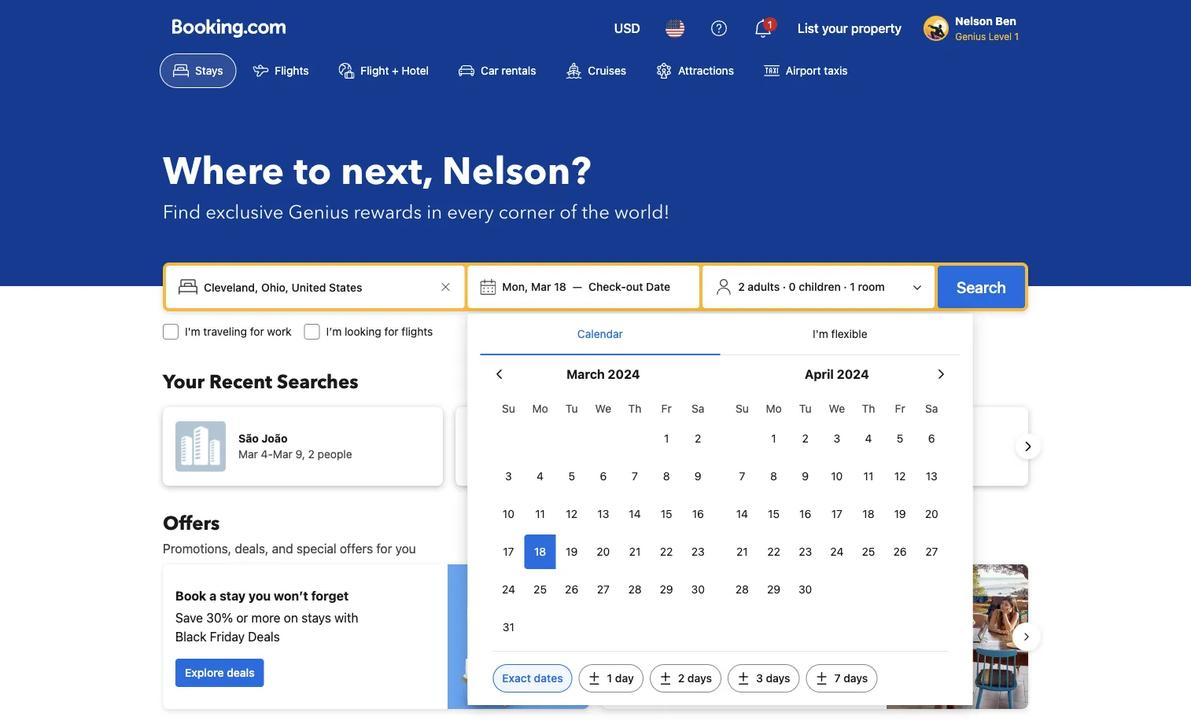 Task type: describe. For each thing, give the bounding box(es) containing it.
6 April 2024 checkbox
[[916, 422, 948, 456]]

list your property link
[[789, 9, 912, 47]]

12 April 2024 checkbox
[[885, 460, 916, 494]]

book
[[176, 589, 206, 604]]

1 inside button
[[850, 281, 855, 294]]

car
[[481, 64, 499, 77]]

we for march
[[595, 403, 612, 416]]

march 2024
[[567, 367, 640, 382]]

nelson ben genius level 1
[[956, 15, 1019, 42]]

take your longest vacation yet image
[[887, 565, 1029, 710]]

26 April 2024 checkbox
[[885, 535, 916, 570]]

5 March 2024 checkbox
[[556, 460, 588, 494]]

5 April 2024 checkbox
[[885, 422, 916, 456]]

28 for 28 april 2024 option
[[736, 584, 749, 597]]

stays,
[[645, 621, 678, 636]]

29 for "29 april 2024" checkbox
[[767, 584, 781, 597]]

23 for 23 april 2024 checkbox
[[799, 546, 812, 559]]

4 April 2024 checkbox
[[853, 422, 885, 456]]

exclusive
[[206, 200, 284, 225]]

25 for 25 checkbox
[[534, 584, 547, 597]]

18 for 18 april 2024 option
[[863, 508, 875, 521]]

13 March 2024 checkbox
[[588, 497, 619, 532]]

13 April 2024 checkbox
[[916, 460, 948, 494]]

su for march
[[502, 403, 515, 416]]

stay for book
[[220, 589, 246, 604]]

29 April 2024 checkbox
[[758, 573, 790, 608]]

flight + hotel link
[[325, 54, 442, 88]]

rates.
[[664, 639, 696, 654]]

29 March 2024 checkbox
[[651, 573, 683, 608]]

11 March 2024 checkbox
[[525, 497, 556, 532]]

room
[[858, 281, 885, 294]]

21 April 2024 checkbox
[[727, 535, 758, 570]]

usd
[[614, 21, 641, 36]]

booking.com image
[[172, 19, 286, 38]]

out
[[626, 281, 643, 294]]

7 April 2024 checkbox
[[727, 460, 758, 494]]

level
[[989, 31, 1012, 42]]

adults
[[748, 281, 780, 294]]

stays link
[[160, 54, 236, 88]]

1 21 from the left
[[629, 546, 641, 559]]

a for find
[[649, 676, 655, 689]]

black
[[176, 630, 207, 645]]

15 for 15 april 2024 option in the bottom right of the page
[[768, 508, 780, 521]]

corner
[[499, 200, 555, 225]]

16 for the "16 march 2024" option
[[692, 508, 704, 521]]

i'm traveling for work
[[185, 325, 292, 338]]

23 April 2024 checkbox
[[790, 535, 821, 570]]

forget
[[311, 589, 349, 604]]

21 March 2024 checkbox
[[619, 535, 651, 570]]

traveling
[[203, 325, 247, 338]]

14 for 14 checkbox
[[629, 508, 641, 521]]

deals
[[227, 667, 255, 680]]

2 inside são joão mar 4-mar 9, 2 people
[[308, 448, 315, 461]]

find inside 'where to next, nelson? find exclusive genius rewards in every corner of the world!'
[[163, 200, 201, 225]]

search for black friday deals on stays image
[[448, 565, 589, 710]]

10 March 2024 checkbox
[[493, 497, 525, 532]]

march
[[567, 367, 605, 382]]

region containing take your longest vacation yet
[[150, 559, 1041, 716]]

12 for the 12 option
[[566, 508, 578, 521]]

2 horizontal spatial mar
[[531, 281, 551, 294]]

term
[[615, 621, 641, 636]]

9 March 2024 checkbox
[[683, 460, 714, 494]]

find inside 'link'
[[624, 676, 646, 689]]

3 for 3 checkbox
[[834, 432, 841, 445]]

30 for 30 april 2024 option
[[799, 584, 812, 597]]

i'm for i'm flexible
[[813, 328, 829, 341]]

date
[[646, 281, 671, 294]]

28 April 2024 checkbox
[[727, 573, 758, 608]]

25 April 2024 checkbox
[[853, 535, 885, 570]]

7 for 7 option
[[739, 470, 746, 483]]

monthly
[[615, 639, 661, 654]]

tu for march 2024
[[566, 403, 578, 416]]

10 for 10 "checkbox"
[[503, 508, 515, 521]]

4 for 4 checkbox at the right bottom of the page
[[865, 432, 872, 445]]

14 for 14 checkbox
[[737, 508, 748, 521]]

attractions link
[[643, 54, 748, 88]]

longest
[[676, 580, 722, 595]]

explore deals
[[185, 667, 255, 680]]

find a stay
[[624, 676, 680, 689]]

27 for 27 march 2024 'option'
[[597, 584, 610, 597]]

looking
[[345, 325, 382, 338]]

recent
[[209, 370, 272, 395]]

2 down rates.
[[678, 673, 685, 685]]

your
[[163, 370, 205, 395]]

car rentals
[[481, 64, 536, 77]]

your for list
[[822, 21, 848, 36]]

day
[[615, 673, 634, 685]]

airport taxis link
[[751, 54, 861, 88]]

april
[[805, 367, 834, 382]]

30%
[[206, 611, 233, 626]]

9,
[[296, 448, 305, 461]]

2 21 from the left
[[737, 546, 748, 559]]

5 for 5 april 2024 "checkbox"
[[897, 432, 904, 445]]

exact dates
[[502, 673, 563, 685]]

24 for 24 march 2024 checkbox
[[502, 584, 515, 597]]

your recent searches
[[163, 370, 359, 395]]

tab list containing calendar
[[480, 314, 960, 357]]

sa for march 2024
[[692, 403, 705, 416]]

explore
[[185, 667, 224, 680]]

azores link
[[748, 408, 1029, 486]]

11 for 11 option
[[535, 508, 545, 521]]

calendar
[[578, 328, 623, 341]]

to
[[294, 146, 332, 198]]

15 March 2024 checkbox
[[651, 497, 683, 532]]

mon,
[[502, 281, 528, 294]]

22 for the '22' option
[[768, 546, 781, 559]]

genius inside 'where to next, nelson? find exclusive genius rewards in every corner of the world!'
[[288, 200, 349, 225]]

24 for the 24 april 2024 checkbox
[[831, 546, 844, 559]]

31
[[503, 621, 515, 634]]

or
[[236, 611, 248, 626]]

search button
[[938, 266, 1025, 309]]

0
[[789, 281, 796, 294]]

won't
[[274, 589, 308, 604]]

i'm flexible
[[813, 328, 868, 341]]

25 for 25 option
[[862, 546, 875, 559]]

i'm flexible button
[[720, 314, 960, 355]]

i'm looking for flights
[[326, 325, 433, 338]]

take your longest vacation yet browse properties offering long- term stays, many at reduced monthly rates.
[[615, 580, 800, 654]]

fr for april 2024
[[895, 403, 906, 416]]

1 inside nelson ben genius level 1
[[1015, 31, 1019, 42]]

1 inside "dropdown button"
[[768, 19, 773, 30]]

tu for april 2024
[[800, 403, 812, 416]]

with
[[335, 611, 358, 626]]

1 button
[[744, 9, 782, 47]]

properties
[[660, 602, 718, 617]]

days for 3 days
[[766, 673, 791, 685]]

every
[[447, 200, 494, 225]]

11 for 11 checkbox
[[864, 470, 874, 483]]

nelson?
[[442, 146, 591, 198]]

cruises link
[[553, 54, 640, 88]]

a for book
[[209, 589, 217, 604]]

flights link
[[240, 54, 322, 88]]

Where are you going? field
[[198, 273, 436, 301]]

deals
[[248, 630, 280, 645]]

23 for 23 checkbox
[[692, 546, 705, 559]]

30 April 2024 checkbox
[[790, 573, 821, 608]]

long-
[[769, 602, 800, 617]]

12 for "12" checkbox
[[895, 470, 906, 483]]

offering
[[722, 602, 766, 617]]

13 for "13" checkbox
[[926, 470, 938, 483]]

24 March 2024 checkbox
[[493, 573, 525, 608]]

8 for '8 march 2024' checkbox
[[663, 470, 670, 483]]

for for traveling
[[250, 325, 264, 338]]

29 for '29' option
[[660, 584, 673, 597]]

2 adults · 0 children · 1 room
[[738, 281, 885, 294]]

1 left day
[[607, 673, 612, 685]]

usd button
[[605, 9, 650, 47]]

rentals
[[502, 64, 536, 77]]

of
[[560, 200, 577, 225]]

april 2024
[[805, 367, 869, 382]]

0 horizontal spatial mar
[[238, 448, 258, 461]]

17 April 2024 checkbox
[[821, 497, 853, 532]]

9 April 2024 checkbox
[[790, 460, 821, 494]]

browse
[[615, 602, 657, 617]]

2 horizontal spatial 7
[[835, 673, 841, 685]]

flights
[[275, 64, 309, 77]]

13 for 13 checkbox
[[598, 508, 609, 521]]

20 April 2024 checkbox
[[916, 497, 948, 532]]

27 for the "27" "checkbox"
[[926, 546, 938, 559]]

days for 2 days
[[688, 673, 712, 685]]

on
[[284, 611, 298, 626]]

2 inside option
[[802, 432, 809, 445]]

for inside offers promotions, deals, and special offers for you
[[376, 542, 392, 557]]

2 inside button
[[738, 281, 745, 294]]

next,
[[341, 146, 433, 198]]

26 for '26 april 2024' option in the right bottom of the page
[[894, 546, 907, 559]]

1 horizontal spatial mar
[[273, 448, 293, 461]]

16 March 2024 checkbox
[[683, 497, 714, 532]]



Task type: vqa. For each thing, say whether or not it's contained in the screenshot.


Task type: locate. For each thing, give the bounding box(es) containing it.
region containing são joão
[[150, 401, 1041, 493]]

1 mo from the left
[[532, 403, 548, 416]]

2 right 1 option
[[802, 432, 809, 445]]

13 right "12" checkbox
[[926, 470, 938, 483]]

12 right 11 option
[[566, 508, 578, 521]]

18
[[554, 281, 567, 294], [863, 508, 875, 521], [534, 546, 546, 559]]

yet
[[780, 580, 799, 595]]

1 30 from the left
[[692, 584, 705, 597]]

2 horizontal spatial 3
[[834, 432, 841, 445]]

1 th from the left
[[629, 403, 642, 416]]

1 horizontal spatial tu
[[800, 403, 812, 416]]

1 29 from the left
[[660, 584, 673, 597]]

28 for 28 option
[[628, 584, 642, 597]]

16 inside option
[[692, 508, 704, 521]]

0 horizontal spatial you
[[249, 589, 271, 604]]

19 right 18 option
[[566, 546, 578, 559]]

su up 3 checkbox on the bottom of the page
[[502, 403, 515, 416]]

2 2024 from the left
[[837, 367, 869, 382]]

i'm
[[326, 325, 342, 338]]

16 right 15 april 2024 option in the bottom right of the page
[[800, 508, 812, 521]]

stay inside book a stay you won't forget save 30% or more on stays with black friday deals
[[220, 589, 246, 604]]

14 inside checkbox
[[629, 508, 641, 521]]

genius inside nelson ben genius level 1
[[956, 31, 986, 42]]

3 for 3 checkbox on the bottom of the page
[[505, 470, 512, 483]]

a right book
[[209, 589, 217, 604]]

th down march 2024
[[629, 403, 642, 416]]

1 horizontal spatial we
[[829, 403, 845, 416]]

2 14 from the left
[[737, 508, 748, 521]]

+
[[392, 64, 399, 77]]

5 right 4 checkbox at the right bottom of the page
[[897, 432, 904, 445]]

1 · from the left
[[783, 281, 786, 294]]

0 horizontal spatial su
[[502, 403, 515, 416]]

days
[[688, 673, 712, 685], [766, 673, 791, 685], [844, 673, 868, 685]]

30 inside checkbox
[[692, 584, 705, 597]]

2 right the 9,
[[308, 448, 315, 461]]

region
[[150, 401, 1041, 493], [150, 559, 1041, 716]]

5 for 5 option
[[569, 470, 575, 483]]

1 we from the left
[[595, 403, 612, 416]]

25
[[862, 546, 875, 559], [534, 584, 547, 597]]

you up the more
[[249, 589, 271, 604]]

1 horizontal spatial 23
[[799, 546, 812, 559]]

sa for april 2024
[[926, 403, 938, 416]]

1 sa from the left
[[692, 403, 705, 416]]

1 vertical spatial 6
[[600, 470, 607, 483]]

1 horizontal spatial find
[[624, 676, 646, 689]]

take
[[615, 580, 643, 595]]

children
[[799, 281, 841, 294]]

1 fr from the left
[[662, 403, 672, 416]]

14 left 15 option on the right bottom of page
[[629, 508, 641, 521]]

10 inside 10 april 2024 checkbox
[[831, 470, 843, 483]]

1 days from the left
[[688, 673, 712, 685]]

1 16 from the left
[[692, 508, 704, 521]]

th for march 2024
[[629, 403, 642, 416]]

su for april
[[736, 403, 749, 416]]

25 right 24 march 2024 checkbox
[[534, 584, 547, 597]]

24 inside checkbox
[[831, 546, 844, 559]]

1 vertical spatial 17
[[503, 546, 514, 559]]

attractions
[[678, 64, 734, 77]]

1 horizontal spatial grid
[[727, 394, 948, 608]]

search
[[957, 278, 1007, 296]]

7 right "6" checkbox on the bottom of page
[[632, 470, 638, 483]]

15 April 2024 checkbox
[[758, 497, 790, 532]]

2
[[738, 281, 745, 294], [695, 432, 702, 445], [802, 432, 809, 445], [308, 448, 315, 461], [678, 673, 685, 685]]

0 horizontal spatial 29
[[660, 584, 673, 597]]

17 for 17 option
[[832, 508, 843, 521]]

24 left 25 checkbox
[[502, 584, 515, 597]]

1 tu from the left
[[566, 403, 578, 416]]

16 for the 16 april 2024 checkbox
[[800, 508, 812, 521]]

26 March 2024 checkbox
[[556, 573, 588, 608]]

many
[[681, 621, 712, 636]]

mo up 4 option
[[532, 403, 548, 416]]

12 inside the 12 option
[[566, 508, 578, 521]]

1 28 from the left
[[628, 584, 642, 597]]

offers
[[163, 511, 220, 537]]

mo for april
[[766, 403, 782, 416]]

stays
[[301, 611, 331, 626]]

1 vertical spatial 5
[[569, 470, 575, 483]]

3 inside checkbox
[[834, 432, 841, 445]]

6 for "6" checkbox on the bottom of page
[[600, 470, 607, 483]]

for left work in the left of the page
[[250, 325, 264, 338]]

1 vertical spatial 18
[[863, 508, 875, 521]]

i'm left traveling
[[185, 325, 200, 338]]

3 left 4 option
[[505, 470, 512, 483]]

19 inside 19 option
[[566, 546, 578, 559]]

1 horizontal spatial your
[[822, 21, 848, 36]]

27 inside "checkbox"
[[926, 546, 938, 559]]

22 for 22 option at the bottom
[[660, 546, 673, 559]]

mar down são
[[238, 448, 258, 461]]

16 April 2024 checkbox
[[790, 497, 821, 532]]

tab list
[[480, 314, 960, 357]]

airport
[[786, 64, 821, 77]]

mar
[[531, 281, 551, 294], [238, 448, 258, 461], [273, 448, 293, 461]]

your
[[822, 21, 848, 36], [646, 580, 673, 595]]

0 horizontal spatial ·
[[783, 281, 786, 294]]

11 right 10 april 2024 checkbox
[[864, 470, 874, 483]]

2 sa from the left
[[926, 403, 938, 416]]

grid
[[493, 394, 714, 645], [727, 394, 948, 608]]

1 15 from the left
[[661, 508, 673, 521]]

10 left 11 option
[[503, 508, 515, 521]]

at
[[715, 621, 726, 636]]

su
[[502, 403, 515, 416], [736, 403, 749, 416]]

1 horizontal spatial mo
[[766, 403, 782, 416]]

0 vertical spatial 5
[[897, 432, 904, 445]]

we down march 2024
[[595, 403, 612, 416]]

reduced
[[730, 621, 777, 636]]

1 horizontal spatial 16
[[800, 508, 812, 521]]

1 horizontal spatial su
[[736, 403, 749, 416]]

genius down nelson
[[956, 31, 986, 42]]

1 horizontal spatial 6
[[929, 432, 936, 445]]

you right offers
[[396, 542, 416, 557]]

2 adults · 0 children · 1 room button
[[709, 272, 929, 302]]

19
[[895, 508, 906, 521], [566, 546, 578, 559]]

2 8 from the left
[[771, 470, 778, 483]]

8 March 2024 checkbox
[[651, 460, 683, 494]]

27 left take
[[597, 584, 610, 597]]

23
[[692, 546, 705, 559], [799, 546, 812, 559]]

18 for 18 option
[[534, 546, 546, 559]]

1 horizontal spatial 27
[[926, 546, 938, 559]]

0 horizontal spatial stay
[[220, 589, 246, 604]]

1 horizontal spatial 3
[[756, 673, 763, 685]]

tu
[[566, 403, 578, 416], [800, 403, 812, 416]]

work
[[267, 325, 292, 338]]

30 up properties
[[692, 584, 705, 597]]

for left 'flights'
[[385, 325, 399, 338]]

0 horizontal spatial 17
[[503, 546, 514, 559]]

1 vertical spatial 10
[[503, 508, 515, 521]]

14
[[629, 508, 641, 521], [737, 508, 748, 521]]

23 inside checkbox
[[799, 546, 812, 559]]

· right children
[[844, 281, 847, 294]]

1 23 from the left
[[692, 546, 705, 559]]

world!
[[615, 200, 670, 225]]

car rentals link
[[446, 54, 550, 88]]

list
[[798, 21, 819, 36]]

1 9 from the left
[[695, 470, 702, 483]]

sa up 2 march 2024 checkbox
[[692, 403, 705, 416]]

19 for 19 option
[[566, 546, 578, 559]]

1 horizontal spatial 30
[[799, 584, 812, 597]]

10 right 9 option
[[831, 470, 843, 483]]

27 right '26 april 2024' option in the right bottom of the page
[[926, 546, 938, 559]]

0 vertical spatial 10
[[831, 470, 843, 483]]

1 14 from the left
[[629, 508, 641, 521]]

find
[[163, 200, 201, 225], [624, 676, 646, 689]]

vacation
[[725, 580, 777, 595]]

16
[[692, 508, 704, 521], [800, 508, 812, 521]]

15 for 15 option on the right bottom of page
[[661, 508, 673, 521]]

9 inside 9 option
[[802, 470, 809, 483]]

where to next, nelson? find exclusive genius rewards in every corner of the world!
[[163, 146, 670, 225]]

16 inside checkbox
[[800, 508, 812, 521]]

1 horizontal spatial 26
[[894, 546, 907, 559]]

18 inside cell
[[534, 546, 546, 559]]

7 right 3 days
[[835, 673, 841, 685]]

tu down march on the bottom of the page
[[566, 403, 578, 416]]

7 inside option
[[739, 470, 746, 483]]

1 horizontal spatial a
[[649, 676, 655, 689]]

th for april 2024
[[862, 403, 875, 416]]

26 right 25 checkbox
[[565, 584, 579, 597]]

1 2024 from the left
[[608, 367, 640, 382]]

1 horizontal spatial i'm
[[813, 328, 829, 341]]

0 horizontal spatial 9
[[695, 470, 702, 483]]

3
[[834, 432, 841, 445], [505, 470, 512, 483], [756, 673, 763, 685]]

i'm for i'm traveling for work
[[185, 325, 200, 338]]

2 region from the top
[[150, 559, 1041, 716]]

20 right 19 option
[[597, 546, 610, 559]]

16 right 15 option on the right bottom of page
[[692, 508, 704, 521]]

1 left 2 march 2024 checkbox
[[664, 432, 669, 445]]

2 horizontal spatial days
[[844, 673, 868, 685]]

7 March 2024 checkbox
[[619, 460, 651, 494]]

6 left 7 option
[[600, 470, 607, 483]]

th up 4 checkbox at the right bottom of the page
[[862, 403, 875, 416]]

25 inside checkbox
[[534, 584, 547, 597]]

0 vertical spatial your
[[822, 21, 848, 36]]

you inside offers promotions, deals, and special offers for you
[[396, 542, 416, 557]]

25 inside option
[[862, 546, 875, 559]]

4 March 2024 checkbox
[[525, 460, 556, 494]]

1 horizontal spatial stay
[[658, 676, 680, 689]]

save
[[176, 611, 203, 626]]

stay up or
[[220, 589, 246, 604]]

7 for 7 option
[[632, 470, 638, 483]]

4 for 4 option
[[537, 470, 544, 483]]

0 horizontal spatial fr
[[662, 403, 672, 416]]

exact
[[502, 673, 531, 685]]

1 horizontal spatial 18
[[554, 281, 567, 294]]

we up 3 checkbox
[[829, 403, 845, 416]]

0 horizontal spatial genius
[[288, 200, 349, 225]]

20 for 20 april 2024 checkbox
[[925, 508, 939, 521]]

1 horizontal spatial you
[[396, 542, 416, 557]]

0 horizontal spatial we
[[595, 403, 612, 416]]

1 vertical spatial 11
[[535, 508, 545, 521]]

9 right 8 checkbox
[[802, 470, 809, 483]]

grid for march
[[493, 394, 714, 645]]

30 for the 30 checkbox
[[692, 584, 705, 597]]

mar left the 9,
[[273, 448, 293, 461]]

find a stay link
[[615, 669, 690, 697]]

4 inside 4 option
[[537, 470, 544, 483]]

0 vertical spatial 11
[[864, 470, 874, 483]]

2 th from the left
[[862, 403, 875, 416]]

9 right '8 march 2024' checkbox
[[695, 470, 702, 483]]

19 for the 19 april 2024 option
[[895, 508, 906, 521]]

22 inside option
[[660, 546, 673, 559]]

0 vertical spatial 25
[[862, 546, 875, 559]]

book a stay you won't forget save 30% or more on stays with black friday deals
[[176, 589, 358, 645]]

0 horizontal spatial 5
[[569, 470, 575, 483]]

we for april
[[829, 403, 845, 416]]

0 horizontal spatial 25
[[534, 584, 547, 597]]

check-
[[589, 281, 626, 294]]

7 left 8 checkbox
[[739, 470, 746, 483]]

24 April 2024 checkbox
[[821, 535, 853, 570]]

1 horizontal spatial days
[[766, 673, 791, 685]]

18 left the 19 april 2024 option
[[863, 508, 875, 521]]

2 grid from the left
[[727, 394, 948, 608]]

2 mo from the left
[[766, 403, 782, 416]]

27 April 2024 checkbox
[[916, 535, 948, 570]]

stay down rates.
[[658, 676, 680, 689]]

29 up long-
[[767, 584, 781, 597]]

18 March 2024 checkbox
[[525, 535, 556, 570]]

your right take
[[646, 580, 673, 595]]

19 March 2024 checkbox
[[556, 535, 588, 570]]

11
[[864, 470, 874, 483], [535, 508, 545, 521]]

6 March 2024 checkbox
[[588, 460, 619, 494]]

0 vertical spatial 26
[[894, 546, 907, 559]]

28 March 2024 checkbox
[[619, 573, 651, 608]]

you
[[396, 542, 416, 557], [249, 589, 271, 604]]

23 March 2024 checkbox
[[683, 535, 714, 570]]

· left 0
[[783, 281, 786, 294]]

sa up 6 checkbox
[[926, 403, 938, 416]]

1 horizontal spatial 12
[[895, 470, 906, 483]]

18 left 19 option
[[534, 546, 546, 559]]

2 right 1 march 2024 checkbox
[[695, 432, 702, 445]]

3 days from the left
[[844, 673, 868, 685]]

1 horizontal spatial th
[[862, 403, 875, 416]]

4 left 5 option
[[537, 470, 544, 483]]

10 inside 10 "checkbox"
[[503, 508, 515, 521]]

0 horizontal spatial 2024
[[608, 367, 640, 382]]

your for take
[[646, 580, 673, 595]]

1 horizontal spatial sa
[[926, 403, 938, 416]]

6
[[929, 432, 936, 445], [600, 470, 607, 483]]

1 horizontal spatial 9
[[802, 470, 809, 483]]

8 for 8 checkbox
[[771, 470, 778, 483]]

26 for 26 option
[[565, 584, 579, 597]]

9 for 9 option
[[802, 470, 809, 483]]

5 right 4 option
[[569, 470, 575, 483]]

1 vertical spatial 4
[[537, 470, 544, 483]]

a inside 'link'
[[649, 676, 655, 689]]

25 March 2024 checkbox
[[525, 573, 556, 608]]

1 inside checkbox
[[664, 432, 669, 445]]

são joão mar 4-mar 9, 2 people
[[238, 432, 352, 461]]

18 left —
[[554, 281, 567, 294]]

10 April 2024 checkbox
[[821, 460, 853, 494]]

19 inside option
[[895, 508, 906, 521]]

0 horizontal spatial 26
[[565, 584, 579, 597]]

11 left the 12 option
[[535, 508, 545, 521]]

0 vertical spatial you
[[396, 542, 416, 557]]

for for looking
[[385, 325, 399, 338]]

2024 for march 2024
[[608, 367, 640, 382]]

1 left 'list' on the top right of page
[[768, 19, 773, 30]]

9
[[695, 470, 702, 483], [802, 470, 809, 483]]

1 horizontal spatial genius
[[956, 31, 986, 42]]

24
[[831, 546, 844, 559], [502, 584, 515, 597]]

17 inside checkbox
[[503, 546, 514, 559]]

22 March 2024 checkbox
[[651, 535, 683, 570]]

explore deals link
[[176, 660, 264, 688]]

2 22 from the left
[[768, 546, 781, 559]]

28 up browse
[[628, 584, 642, 597]]

0 horizontal spatial 4
[[537, 470, 544, 483]]

stay for find
[[658, 676, 680, 689]]

2 vertical spatial 3
[[756, 673, 763, 685]]

0 horizontal spatial 7
[[632, 470, 638, 483]]

0 vertical spatial stay
[[220, 589, 246, 604]]

a inside book a stay you won't forget save 30% or more on stays with black friday deals
[[209, 589, 217, 604]]

27 March 2024 checkbox
[[588, 573, 619, 608]]

offers promotions, deals, and special offers for you
[[163, 511, 416, 557]]

2 March 2024 checkbox
[[683, 422, 714, 456]]

3 right the '2 april 2024' option
[[834, 432, 841, 445]]

13 right the 12 option
[[598, 508, 609, 521]]

promotions,
[[163, 542, 231, 557]]

taxis
[[824, 64, 848, 77]]

1 horizontal spatial 14
[[737, 508, 748, 521]]

1 horizontal spatial ·
[[844, 281, 847, 294]]

2 April 2024 checkbox
[[790, 422, 821, 456]]

1 horizontal spatial 15
[[768, 508, 780, 521]]

1 April 2024 checkbox
[[758, 422, 790, 456]]

2 29 from the left
[[767, 584, 781, 597]]

find down "monthly"
[[624, 676, 646, 689]]

8
[[663, 470, 670, 483], [771, 470, 778, 483]]

0 horizontal spatial 21
[[629, 546, 641, 559]]

1 grid from the left
[[493, 394, 714, 645]]

30 March 2024 checkbox
[[683, 573, 714, 608]]

1 horizontal spatial 4
[[865, 432, 872, 445]]

20 for 20 march 2024 option
[[597, 546, 610, 559]]

deals,
[[235, 542, 269, 557]]

1 vertical spatial find
[[624, 676, 646, 689]]

genius down to
[[288, 200, 349, 225]]

0 horizontal spatial 20
[[597, 546, 610, 559]]

you inside book a stay you won't forget save 30% or more on stays with black friday deals
[[249, 589, 271, 604]]

23 inside checkbox
[[692, 546, 705, 559]]

29 inside checkbox
[[767, 584, 781, 597]]

0 horizontal spatial 18
[[534, 546, 546, 559]]

1 horizontal spatial 21
[[737, 546, 748, 559]]

su up 7 option
[[736, 403, 749, 416]]

2 23 from the left
[[799, 546, 812, 559]]

0 horizontal spatial 30
[[692, 584, 705, 597]]

12 inside "12" checkbox
[[895, 470, 906, 483]]

hotel
[[402, 64, 429, 77]]

5 inside 5 april 2024 "checkbox"
[[897, 432, 904, 445]]

2 16 from the left
[[800, 508, 812, 521]]

1 day
[[607, 673, 634, 685]]

0 horizontal spatial grid
[[493, 394, 714, 645]]

21 right 20 march 2024 option
[[629, 546, 641, 559]]

19 right 18 april 2024 option
[[895, 508, 906, 521]]

the
[[582, 200, 610, 225]]

1 su from the left
[[502, 403, 515, 416]]

mo
[[532, 403, 548, 416], [766, 403, 782, 416]]

tu up the '2 april 2024' option
[[800, 403, 812, 416]]

0 horizontal spatial 3
[[505, 470, 512, 483]]

1 left room
[[850, 281, 855, 294]]

1 vertical spatial 20
[[597, 546, 610, 559]]

1 vertical spatial you
[[249, 589, 271, 604]]

14 April 2024 checkbox
[[727, 497, 758, 532]]

0 horizontal spatial 19
[[566, 546, 578, 559]]

20 inside 20 march 2024 option
[[597, 546, 610, 559]]

14 left 15 april 2024 option in the bottom right of the page
[[737, 508, 748, 521]]

mo for march
[[532, 403, 548, 416]]

1 22 from the left
[[660, 546, 673, 559]]

your inside take your longest vacation yet browse properties offering long- term stays, many at reduced monthly rates.
[[646, 580, 673, 595]]

1 horizontal spatial 24
[[831, 546, 844, 559]]

0 vertical spatial a
[[209, 589, 217, 604]]

1 vertical spatial 12
[[566, 508, 578, 521]]

29 inside option
[[660, 584, 673, 597]]

3 inside checkbox
[[505, 470, 512, 483]]

12 right 11 checkbox
[[895, 470, 906, 483]]

30
[[692, 584, 705, 597], [799, 584, 812, 597]]

2 left adults
[[738, 281, 745, 294]]

3 April 2024 checkbox
[[821, 422, 853, 456]]

25 right the 24 april 2024 checkbox
[[862, 546, 875, 559]]

6 right 5 april 2024 "checkbox"
[[929, 432, 936, 445]]

stay inside 'link'
[[658, 676, 680, 689]]

fr up 5 april 2024 "checkbox"
[[895, 403, 906, 416]]

7 days
[[835, 673, 868, 685]]

18 April 2024 checkbox
[[853, 497, 885, 532]]

2024 right the april
[[837, 367, 869, 382]]

15
[[661, 508, 673, 521], [768, 508, 780, 521]]

your account menu nelson ben genius level 1 element
[[924, 7, 1025, 43]]

2 30 from the left
[[799, 584, 812, 597]]

4-
[[261, 448, 273, 461]]

11 April 2024 checkbox
[[853, 460, 885, 494]]

20 inside 20 april 2024 checkbox
[[925, 508, 939, 521]]

12 March 2024 checkbox
[[556, 497, 588, 532]]

2 fr from the left
[[895, 403, 906, 416]]

19 April 2024 checkbox
[[885, 497, 916, 532]]

1 horizontal spatial 17
[[832, 508, 843, 521]]

28 up offering
[[736, 584, 749, 597]]

0 horizontal spatial 24
[[502, 584, 515, 597]]

0 horizontal spatial 23
[[692, 546, 705, 559]]

in
[[427, 200, 442, 225]]

5 inside 5 option
[[569, 470, 575, 483]]

17 for 17 checkbox at the bottom left of the page
[[503, 546, 514, 559]]

for
[[250, 325, 264, 338], [385, 325, 399, 338], [376, 542, 392, 557]]

23 right 22 option at the bottom
[[692, 546, 705, 559]]

27
[[926, 546, 938, 559], [597, 584, 610, 597]]

flight
[[361, 64, 389, 77]]

0 horizontal spatial your
[[646, 580, 673, 595]]

2024 for april 2024
[[837, 367, 869, 382]]

1 region from the top
[[150, 401, 1041, 493]]

7 inside option
[[632, 470, 638, 483]]

1 horizontal spatial fr
[[895, 403, 906, 416]]

10 for 10 april 2024 checkbox
[[831, 470, 843, 483]]

0 horizontal spatial 6
[[600, 470, 607, 483]]

next image
[[1019, 438, 1038, 456]]

a right day
[[649, 676, 655, 689]]

1 8 from the left
[[663, 470, 670, 483]]

fr up 1 march 2024 checkbox
[[662, 403, 672, 416]]

3 March 2024 checkbox
[[493, 460, 525, 494]]

i'm inside button
[[813, 328, 829, 341]]

6 for 6 checkbox
[[929, 432, 936, 445]]

2 · from the left
[[844, 281, 847, 294]]

17 March 2024 checkbox
[[493, 535, 525, 570]]

2 inside checkbox
[[695, 432, 702, 445]]

0 horizontal spatial th
[[629, 403, 642, 416]]

20
[[925, 508, 939, 521], [597, 546, 610, 559]]

i'm left flexible
[[813, 328, 829, 341]]

genius
[[956, 31, 986, 42], [288, 200, 349, 225]]

22
[[660, 546, 673, 559], [768, 546, 781, 559]]

11 inside option
[[535, 508, 545, 521]]

your inside list your property link
[[822, 21, 848, 36]]

mar right mon, at the top of page
[[531, 281, 551, 294]]

1 inside option
[[772, 432, 777, 445]]

30 inside option
[[799, 584, 812, 597]]

9 inside 9 march 2024 checkbox
[[695, 470, 702, 483]]

5
[[897, 432, 904, 445], [569, 470, 575, 483]]

22 inside option
[[768, 546, 781, 559]]

find down where
[[163, 200, 201, 225]]

0 horizontal spatial i'm
[[185, 325, 200, 338]]

2 su from the left
[[736, 403, 749, 416]]

20 March 2024 checkbox
[[588, 535, 619, 570]]

2 9 from the left
[[802, 470, 809, 483]]

20 right the 19 april 2024 option
[[925, 508, 939, 521]]

21 left the '22' option
[[737, 546, 748, 559]]

dates
[[534, 673, 563, 685]]

1 vertical spatial 25
[[534, 584, 547, 597]]

29 up properties
[[660, 584, 673, 597]]

9 for 9 march 2024 checkbox
[[695, 470, 702, 483]]

property
[[851, 21, 902, 36]]

your right 'list' on the top right of page
[[822, 21, 848, 36]]

check-out date button
[[582, 273, 677, 301]]

days for 7 days
[[844, 673, 868, 685]]

14 March 2024 checkbox
[[619, 497, 651, 532]]

18 cell
[[525, 532, 556, 570]]

1 left the '2 april 2024' option
[[772, 432, 777, 445]]

27 inside 'option'
[[597, 584, 610, 597]]

1 vertical spatial 13
[[598, 508, 609, 521]]

2 28 from the left
[[736, 584, 749, 597]]

29
[[660, 584, 673, 597], [767, 584, 781, 597]]

0 vertical spatial 20
[[925, 508, 939, 521]]

30 up long-
[[799, 584, 812, 597]]

azores
[[824, 432, 862, 445]]

2 15 from the left
[[768, 508, 780, 521]]

3 down reduced
[[756, 673, 763, 685]]

1 vertical spatial 27
[[597, 584, 610, 597]]

rewards
[[354, 200, 422, 225]]

4 inside 4 checkbox
[[865, 432, 872, 445]]

4
[[865, 432, 872, 445], [537, 470, 544, 483]]

2 days from the left
[[766, 673, 791, 685]]

0 horizontal spatial 27
[[597, 584, 610, 597]]

0 horizontal spatial sa
[[692, 403, 705, 416]]

mon, mar 18 button
[[496, 273, 573, 301]]

23 right the '22' option
[[799, 546, 812, 559]]

th
[[629, 403, 642, 416], [862, 403, 875, 416]]

2024 right march on the bottom of the page
[[608, 367, 640, 382]]

2 tu from the left
[[800, 403, 812, 416]]

0 horizontal spatial mo
[[532, 403, 548, 416]]

26
[[894, 546, 907, 559], [565, 584, 579, 597]]

17 inside option
[[832, 508, 843, 521]]

mo up 1 option
[[766, 403, 782, 416]]

grid for april
[[727, 394, 948, 608]]

0 vertical spatial genius
[[956, 31, 986, 42]]

31 March 2024 checkbox
[[493, 611, 525, 645]]

1 right level
[[1015, 31, 1019, 42]]

0 vertical spatial 3
[[834, 432, 841, 445]]

0 horizontal spatial tu
[[566, 403, 578, 416]]

17 right the 16 april 2024 checkbox
[[832, 508, 843, 521]]

14 inside checkbox
[[737, 508, 748, 521]]

1
[[768, 19, 773, 30], [1015, 31, 1019, 42], [850, 281, 855, 294], [664, 432, 669, 445], [772, 432, 777, 445], [607, 673, 612, 685]]

flight + hotel
[[361, 64, 429, 77]]

2 we from the left
[[829, 403, 845, 416]]

0 vertical spatial 27
[[926, 546, 938, 559]]

26 right 25 option
[[894, 546, 907, 559]]

1 March 2024 checkbox
[[651, 422, 683, 456]]

8 April 2024 checkbox
[[758, 460, 790, 494]]

11 inside checkbox
[[864, 470, 874, 483]]

22 April 2024 checkbox
[[758, 535, 790, 570]]

0 horizontal spatial 12
[[566, 508, 578, 521]]

fr for march 2024
[[662, 403, 672, 416]]

24 inside checkbox
[[502, 584, 515, 597]]

0 horizontal spatial 28
[[628, 584, 642, 597]]

17 left 18 option
[[503, 546, 514, 559]]

offers
[[340, 542, 373, 557]]

24 right 23 april 2024 checkbox
[[831, 546, 844, 559]]



